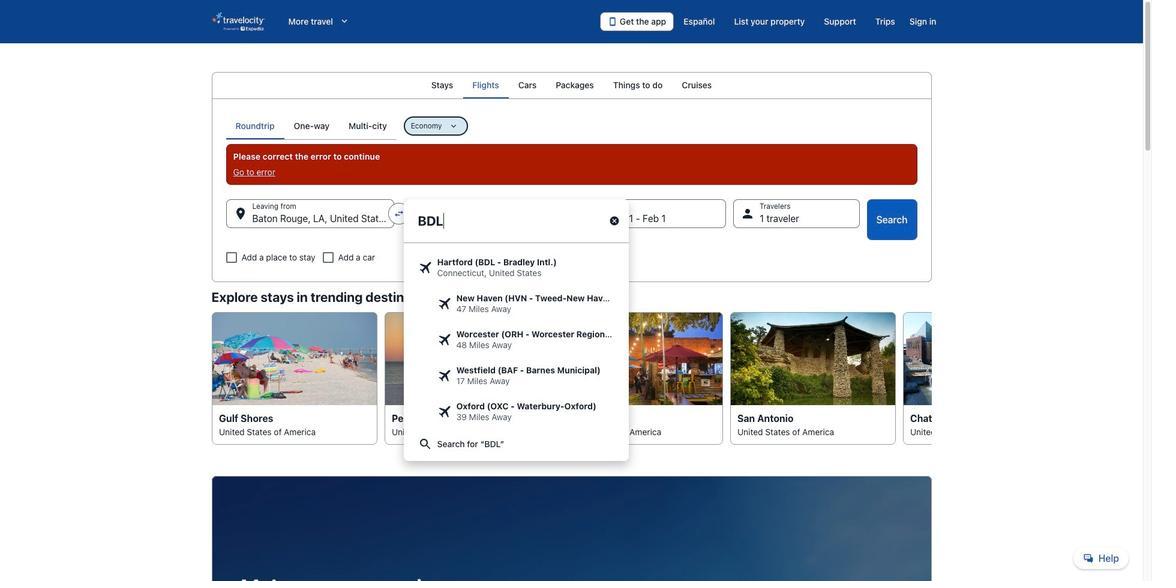 Task type: locate. For each thing, give the bounding box(es) containing it.
tab list
[[212, 72, 932, 98], [226, 113, 397, 139]]

1 vertical spatial tab list
[[226, 113, 397, 139]]

clear going to image
[[609, 215, 620, 226]]

japanese tea gardens featuring a garden and a pond image
[[730, 312, 896, 405]]

main content
[[0, 72, 1143, 581]]

show previous card image
[[204, 371, 219, 386]]

download the app button image
[[608, 17, 618, 26]]

swap origin and destination values image
[[393, 208, 404, 219]]

0 vertical spatial tab list
[[212, 72, 932, 98]]

lafayette showing a bar and night scenes as well as a small group of people image
[[557, 312, 723, 405]]



Task type: vqa. For each thing, say whether or not it's contained in the screenshot.
2nd the Download the app button icon from right
no



Task type: describe. For each thing, give the bounding box(es) containing it.
travelocity logo image
[[212, 12, 264, 31]]

gulf shores showing general coastal views and a sandy beach as well as a small group of people image
[[212, 312, 377, 405]]

show next card image
[[925, 371, 939, 386]]

chattanooga which includes modern architecture, a fountain and a river or creek image
[[903, 312, 1069, 405]]

Going to text field
[[404, 199, 629, 242]]

pensacola beach which includes a beach, a sunset and general coastal views image
[[384, 312, 550, 405]]



